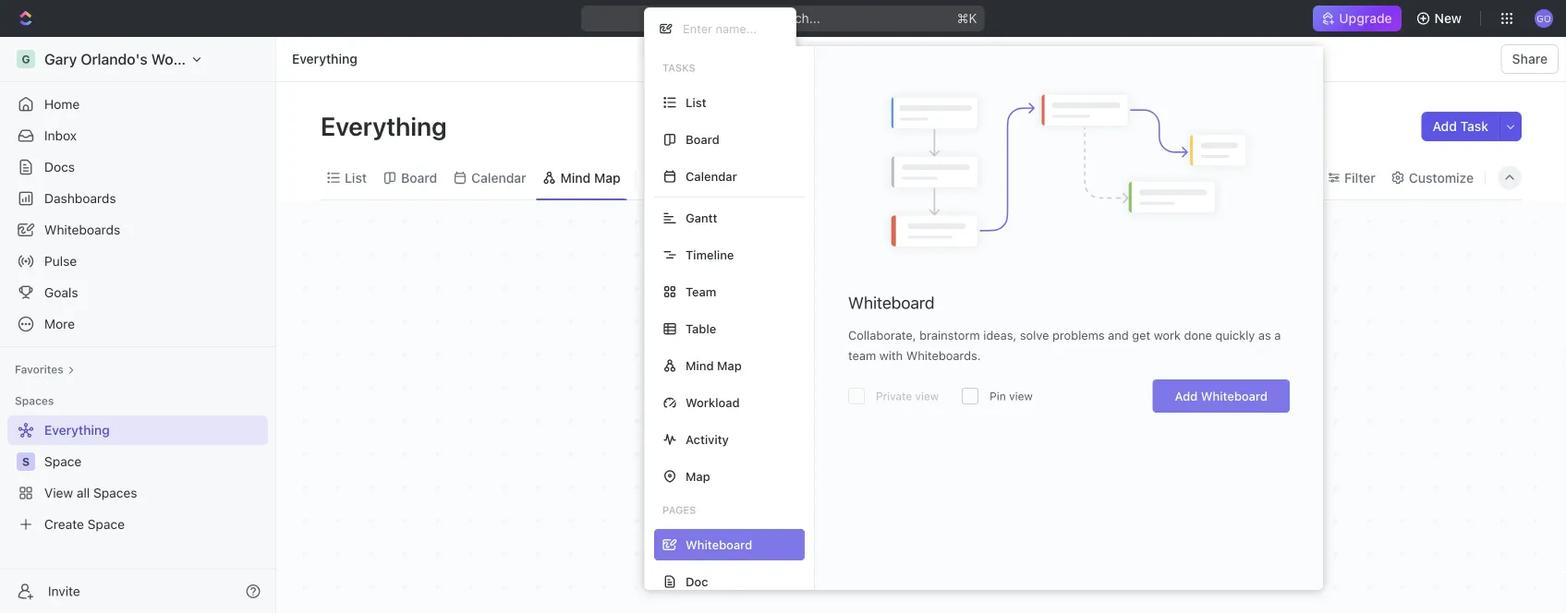 Task type: locate. For each thing, give the bounding box(es) containing it.
1 horizontal spatial board
[[686, 133, 720, 146]]

whiteboard
[[848, 293, 935, 313], [1201, 390, 1268, 403]]

favorites button
[[7, 359, 82, 381]]

collaborate,
[[848, 329, 916, 342]]

view right private
[[915, 390, 939, 403]]

doc
[[686, 575, 708, 589]]

timeline
[[686, 248, 734, 262]]

tree inside sidebar navigation
[[7, 416, 268, 540]]

mind right calendar link in the left of the page
[[561, 170, 591, 185]]

calendar up gantt
[[686, 170, 737, 183]]

mind map up workload
[[686, 359, 742, 373]]

quickly
[[1216, 329, 1255, 342]]

add for add task
[[1433, 119, 1457, 134]]

share button
[[1501, 44, 1559, 74]]

1 view from the left
[[915, 390, 939, 403]]

with
[[880, 349, 903, 363]]

as
[[1259, 329, 1271, 342]]

mind
[[561, 170, 591, 185], [686, 359, 714, 373]]

a
[[1275, 329, 1281, 342]]

docs link
[[7, 152, 268, 182]]

add down done
[[1175, 390, 1198, 403]]

pulse link
[[7, 247, 268, 276]]

get
[[1132, 329, 1151, 342]]

view
[[668, 170, 697, 185]]

goals link
[[7, 278, 268, 308]]

board
[[686, 133, 720, 146], [401, 170, 437, 185]]

0 vertical spatial map
[[594, 170, 621, 185]]

and
[[1108, 329, 1129, 342]]

add
[[1433, 119, 1457, 134], [1175, 390, 1198, 403]]

2 vertical spatial map
[[686, 470, 710, 484]]

0 horizontal spatial list
[[345, 170, 367, 185]]

pulse
[[44, 254, 77, 269]]

view for private view
[[915, 390, 939, 403]]

home
[[44, 97, 80, 112]]

view
[[915, 390, 939, 403], [1009, 390, 1033, 403]]

list down tasks
[[686, 96, 707, 110]]

0 horizontal spatial map
[[594, 170, 621, 185]]

dashboards
[[44, 191, 116, 206]]

pin view
[[990, 390, 1033, 403]]

0 horizontal spatial board
[[401, 170, 437, 185]]

invite
[[48, 584, 80, 599]]

ideas,
[[984, 329, 1017, 342]]

favorites
[[15, 363, 64, 376]]

private view
[[876, 390, 939, 403]]

1 vertical spatial list
[[345, 170, 367, 185]]

1 vertical spatial whiteboard
[[1201, 390, 1268, 403]]

view button
[[644, 165, 704, 191]]

whiteboard up collaborate, on the right bottom of the page
[[848, 293, 935, 313]]

0 horizontal spatial add
[[1175, 390, 1198, 403]]

0 vertical spatial mind map
[[561, 170, 621, 185]]

mind map left view button
[[561, 170, 621, 185]]

1 horizontal spatial whiteboard
[[1201, 390, 1268, 403]]

1 horizontal spatial calendar
[[686, 170, 737, 183]]

0 vertical spatial mind
[[561, 170, 591, 185]]

whiteboard down quickly
[[1201, 390, 1268, 403]]

map
[[594, 170, 621, 185], [717, 359, 742, 373], [686, 470, 710, 484]]

customize
[[1409, 170, 1474, 185]]

add inside 'button'
[[1433, 119, 1457, 134]]

map down activity
[[686, 470, 710, 484]]

calendar
[[686, 170, 737, 183], [471, 170, 526, 185]]

map up workload
[[717, 359, 742, 373]]

mind map
[[561, 170, 621, 185], [686, 359, 742, 373]]

add task
[[1433, 119, 1489, 134]]

tree
[[7, 416, 268, 540]]

activity
[[686, 433, 729, 447]]

inbox link
[[7, 121, 268, 151]]

private
[[876, 390, 912, 403]]

workload
[[686, 396, 740, 410]]

0 vertical spatial list
[[686, 96, 707, 110]]

upgrade link
[[1314, 6, 1402, 31]]

1 horizontal spatial add
[[1433, 119, 1457, 134]]

add left task
[[1433, 119, 1457, 134]]

whiteboards
[[44, 222, 120, 238]]

0 horizontal spatial view
[[915, 390, 939, 403]]

0 horizontal spatial mind
[[561, 170, 591, 185]]

board up 'view'
[[686, 133, 720, 146]]

map left view dropdown button
[[594, 170, 621, 185]]

2 horizontal spatial map
[[717, 359, 742, 373]]

0 horizontal spatial mind map
[[561, 170, 621, 185]]

share
[[1513, 51, 1548, 67]]

collaborate, brainstorm ideas, solve problems and get work done quickly as a team with whiteboards.
[[848, 329, 1281, 363]]

1 horizontal spatial view
[[1009, 390, 1033, 403]]

list
[[686, 96, 707, 110], [345, 170, 367, 185]]

calendar right board link
[[471, 170, 526, 185]]

0 vertical spatial whiteboard
[[848, 293, 935, 313]]

1 horizontal spatial list
[[686, 96, 707, 110]]

2 view from the left
[[1009, 390, 1033, 403]]

upgrade
[[1339, 11, 1392, 26]]

1 vertical spatial mind map
[[686, 359, 742, 373]]

0 vertical spatial add
[[1433, 119, 1457, 134]]

add for add whiteboard
[[1175, 390, 1198, 403]]

whiteboards.
[[906, 349, 981, 363]]

everything link
[[287, 48, 362, 70]]

1 vertical spatial mind
[[686, 359, 714, 373]]

1 vertical spatial board
[[401, 170, 437, 185]]

table
[[686, 322, 716, 336]]

mind down the table
[[686, 359, 714, 373]]

board right list link
[[401, 170, 437, 185]]

everything
[[292, 51, 357, 67], [321, 110, 452, 141]]

0 vertical spatial board
[[686, 133, 720, 146]]

pages
[[663, 505, 696, 517]]

view right pin
[[1009, 390, 1033, 403]]

add task button
[[1422, 112, 1500, 141]]

list left board link
[[345, 170, 367, 185]]

1 vertical spatial add
[[1175, 390, 1198, 403]]

mind map link
[[557, 165, 621, 191]]



Task type: vqa. For each thing, say whether or not it's contained in the screenshot.
Favorites button
yes



Task type: describe. For each thing, give the bounding box(es) containing it.
whiteboards link
[[7, 215, 268, 245]]

1 vertical spatial everything
[[321, 110, 452, 141]]

1 horizontal spatial mind
[[686, 359, 714, 373]]

home link
[[7, 90, 268, 119]]

done
[[1184, 329, 1212, 342]]

customize button
[[1385, 165, 1480, 191]]

brainstorm
[[920, 329, 980, 342]]

solve
[[1020, 329, 1049, 342]]

goals
[[44, 285, 78, 300]]

team
[[848, 349, 876, 363]]

board link
[[397, 165, 437, 191]]

task
[[1461, 119, 1489, 134]]

work
[[1154, 329, 1181, 342]]

1 horizontal spatial map
[[686, 470, 710, 484]]

tasks
[[663, 62, 696, 74]]

list link
[[341, 165, 367, 191]]

calendar link
[[468, 165, 526, 191]]

dashboards link
[[7, 184, 268, 213]]

search...
[[768, 11, 821, 26]]

1 horizontal spatial mind map
[[686, 359, 742, 373]]

new button
[[1409, 4, 1473, 33]]

0 horizontal spatial whiteboard
[[848, 293, 935, 313]]

docs
[[44, 159, 75, 175]]

pin
[[990, 390, 1006, 403]]

view for pin view
[[1009, 390, 1033, 403]]

gantt
[[686, 211, 718, 225]]

Enter name... field
[[681, 21, 781, 37]]

problems
[[1053, 329, 1105, 342]]

⌘k
[[957, 11, 978, 26]]

1 vertical spatial map
[[717, 359, 742, 373]]

add whiteboard
[[1175, 390, 1268, 403]]

inbox
[[44, 128, 77, 143]]

sidebar navigation
[[0, 37, 276, 614]]

view button
[[644, 156, 704, 200]]

0 horizontal spatial calendar
[[471, 170, 526, 185]]

new
[[1435, 11, 1462, 26]]

spaces
[[15, 395, 54, 408]]

team
[[686, 285, 717, 299]]

0 vertical spatial everything
[[292, 51, 357, 67]]

mind map inside mind map link
[[561, 170, 621, 185]]



